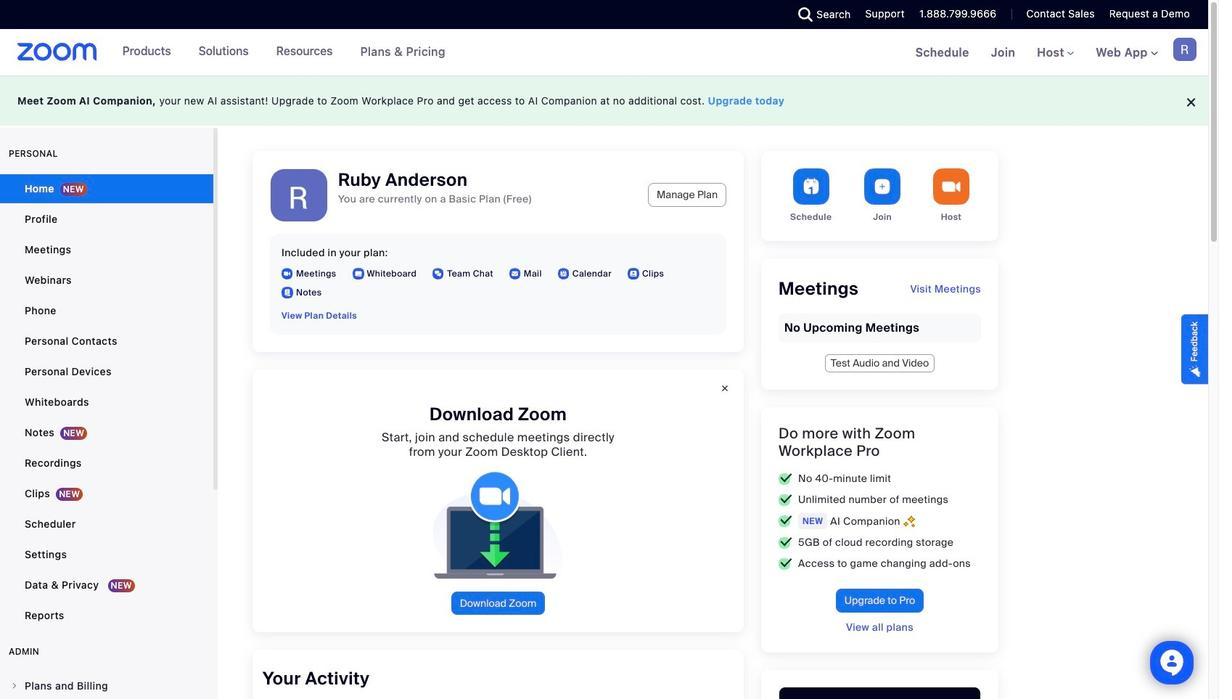 Task type: locate. For each thing, give the bounding box(es) containing it.
profile.zoom_team_chat image
[[433, 268, 444, 279]]

advanced feature image
[[904, 515, 915, 527]]

product information navigation
[[112, 29, 457, 75]]

avatar image
[[271, 169, 327, 226]]

check box image
[[779, 494, 793, 506], [779, 515, 793, 527], [779, 537, 793, 548], [779, 558, 793, 569]]

personal menu menu
[[0, 174, 213, 632]]

menu item
[[0, 672, 213, 699]]

zoom logo image
[[17, 43, 97, 61]]

host image
[[934, 168, 970, 205]]

2 check box image from the top
[[779, 515, 793, 527]]

4 check box image from the top
[[779, 558, 793, 569]]

download zoom image
[[422, 471, 575, 580]]

check box image
[[779, 473, 793, 485]]

footer
[[0, 75, 1209, 126]]

profile picture image
[[1174, 38, 1197, 61]]

profile.zoom_calendar image
[[558, 268, 570, 279]]

profile.zoom_clips image
[[628, 268, 640, 279]]

banner
[[0, 29, 1209, 77]]



Task type: describe. For each thing, give the bounding box(es) containing it.
1 check box image from the top
[[779, 494, 793, 506]]

right image
[[10, 682, 19, 690]]

profile.zoom_whiteboard image
[[352, 268, 364, 279]]

schedule image
[[793, 168, 830, 205]]

join image
[[865, 168, 901, 205]]

profile.zoom_notes image
[[282, 287, 293, 298]]

meetings navigation
[[905, 29, 1209, 77]]

3 check box image from the top
[[779, 537, 793, 548]]

profile.zoom_meetings image
[[282, 268, 293, 279]]

profile.zoom_mail image
[[509, 268, 521, 279]]



Task type: vqa. For each thing, say whether or not it's contained in the screenshot.
Schedule Image
yes



